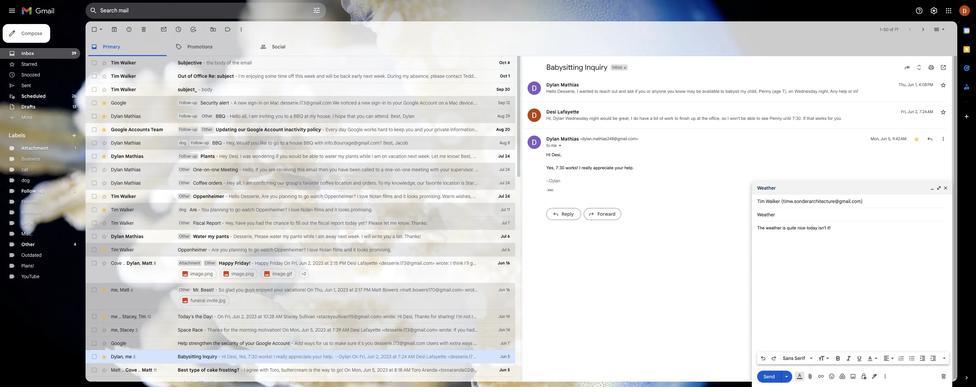 Task type: describe. For each thing, give the bounding box(es) containing it.
jun 14 for mission
[[499, 328, 510, 333]]

jun 5 for help deciding the venue for our annual work conference! -
[[500, 381, 510, 386]]

toggle split pane mode image
[[934, 26, 940, 33]]

you right 'then'
[[330, 167, 337, 173]]

me , stacey 2
[[111, 327, 138, 333]]

mathias for other one-on-one meeting - hello, if you are receiving this email then you have been called to a one-on-one meeting with your supervisor. stay tuned for further details. best, dylan
[[124, 167, 141, 173]]

of right security
[[240, 341, 244, 347]]

promotions tab
[[170, 37, 254, 56]]

the left venue
[[210, 381, 218, 387]]

enjoyed
[[256, 287, 273, 293]]

jul for thanks.
[[502, 221, 507, 226]]

jul for is
[[499, 181, 505, 186]]

Search mail text field
[[100, 7, 294, 14]]

1 vertical spatial all,
[[236, 180, 242, 186]]

don't
[[517, 100, 528, 106]]

14 row from the top
[[86, 230, 515, 243]]

2 horizontal spatial are
[[262, 194, 269, 200]]

, for matt
[[118, 287, 119, 293]]

away
[[326, 234, 337, 240]]

to up friday!
[[248, 247, 253, 253]]

4 inside labels navigation
[[74, 242, 76, 247]]

if left not,
[[574, 100, 577, 106]]

to inside cell
[[592, 287, 597, 293]]

follow- inside labels navigation
[[21, 188, 38, 194]]

one-
[[385, 167, 395, 173]]

you down not on the bottom of page
[[458, 327, 465, 333]]

best, left the jacob
[[383, 140, 394, 146]]

grab
[[513, 260, 522, 266]]

0 vertical spatial all,
[[242, 113, 248, 119]]

1 sign- from the left
[[248, 100, 259, 106]]

the left morning
[[231, 327, 238, 333]]

1 horizontal spatial in
[[382, 100, 386, 106]]

am down the hello, on the top left
[[246, 180, 252, 186]]

bulleted list ‪(⌘⇧8)‬ image
[[909, 355, 916, 362]]

of right type
[[201, 367, 206, 373]]

to left finish
[[675, 116, 679, 121]]

0 horizontal spatial will
[[326, 73, 333, 79]]

google down motivation!
[[256, 341, 271, 347]]

2 vertical spatial week.
[[348, 234, 361, 240]]

son
[[566, 314, 574, 320]]

works! inside list
[[566, 165, 578, 170]]

2 vertical spatial mon,
[[352, 367, 362, 373]]

1 vertical spatial help.
[[323, 354, 334, 360]]

google up dylan , me 3
[[111, 341, 126, 347]]

nolan for oppenheimer - are you planning to go watch oppenheimer? i love nolan films and it looks promising.
[[319, 247, 332, 253]]

labels
[[9, 132, 25, 139]]

20
[[505, 127, 510, 132]]

scheduled
[[21, 93, 46, 99]]

yes, inside row
[[239, 354, 247, 360]]

ask
[[627, 89, 634, 94]]

1 horizontal spatial appreciate
[[593, 165, 614, 170]]

0 vertical spatial body
[[215, 60, 226, 66]]

1 vertical spatial <desserie.l73@gmail.com>
[[382, 327, 438, 333]]

you down report
[[220, 247, 228, 253]]

for left any
[[477, 73, 483, 79]]

0 vertical spatial looks
[[407, 194, 418, 200]]

chance
[[273, 220, 289, 226]]

thu, inside cell
[[899, 82, 907, 87]]

google up google accounts team at the top
[[111, 100, 126, 106]]

mathias for follow-up plants - hey desi, i was wondering if you would be able to water my plants while i am on vacation next week. let me know! best, dylan
[[125, 153, 144, 159]]

desi inside cell
[[347, 260, 357, 266]]

walker for oct 1
[[120, 73, 136, 79]]

aug for hello all, i am inviting you to a bbq at my house. i hope that you can attend. best, dylan
[[498, 114, 505, 119]]

aranda
[[422, 367, 437, 373]]

2023 left 2:15
[[313, 260, 323, 266]]

jul 24 for tuned
[[499, 167, 510, 172]]

order
[[547, 180, 558, 186]]

1 vertical spatial 5
[[508, 368, 510, 373]]

0 vertical spatial penny
[[759, 89, 771, 94]]

meeting
[[412, 167, 429, 173]]

follow-up security alert - a new sign-in on mac desserie.l73@gmail.com we noticed a new sign-in to your google account on a mac device. if this was you, you don't need to do anything. if not, we'll help you secure your
[[179, 100, 643, 106]]

7 for -
[[508, 341, 510, 346]]

re:
[[209, 73, 216, 79]]

on down fan
[[488, 327, 493, 333]]

1 vertical spatial an
[[565, 287, 571, 293]]

jul up the movie
[[502, 247, 507, 252]]

nolan for dog are - you planning to go watch oppenheimer? i love nolan films and it looks promising.
[[301, 207, 313, 213]]

main menu image
[[8, 7, 16, 15]]

, for me
[[123, 354, 124, 360]]

out
[[178, 73, 186, 79]]

2 vertical spatial 5,
[[372, 367, 376, 373]]

2, left 2:15
[[308, 260, 312, 266]]

not,
[[578, 100, 586, 106]]

report spam image
[[126, 26, 132, 33]]

aug for hey, would you like to go to a house bbq with info.bourrage@gmail.com? best, jacob
[[500, 140, 507, 145]]

1 vertical spatial i'm
[[456, 314, 463, 320]]

bbq down updating
[[212, 140, 222, 146]]

0 vertical spatial oppenheimer
[[193, 194, 224, 200]]

2, inside list
[[915, 109, 919, 114]]

our left annual
[[242, 381, 250, 387]]

mon, jun 5, 9:42 am
[[871, 136, 907, 141]]

0 vertical spatial funeral
[[605, 287, 620, 293]]

house
[[290, 140, 303, 146]]

at left 2:15
[[325, 260, 329, 266]]

on inside list
[[789, 89, 794, 94]]

hey for hey all, i am confirming our group's favorite coffee location and orders. to my knowledge, our favorite location is starbucks. is this correct? my favorite order is an iced chai latte with oatmilk.
[[227, 180, 235, 186]]

for left sharing!
[[431, 314, 437, 320]]

large
[[21, 220, 34, 226]]

1 vertical spatial will
[[364, 234, 371, 240]]

2 pants from the left
[[290, 234, 302, 240]]

my right the to
[[385, 180, 391, 186]]

0 vertical spatial wednesday
[[795, 89, 818, 94]]

move to image
[[210, 26, 217, 33]]

labels image
[[225, 26, 231, 33]]

2 image.png from the left
[[232, 271, 254, 277]]

jun 5 for babysitting inquiry - hi desi, yes, 7:30 works! i really appreciate your help. --dylan on fri, jun 2, 2023 at 7:24 am desi lafayette <desserie.l73@gmail.com> wrote: hi, dylan wednesday night would be great, i do have
[[500, 354, 510, 359]]

older image
[[920, 26, 927, 33]]

other inside other water my pants - desserie, please water my pants while i am away next week. i will write you a list. thanks!
[[179, 234, 190, 239]]

1 toro from the left
[[412, 367, 421, 373]]

0 vertical spatial account
[[420, 100, 438, 106]]

0 vertical spatial 12
[[506, 100, 510, 105]]

fiscal
[[193, 220, 205, 226]]

2 horizontal spatial watch
[[310, 194, 323, 200]]

urgent
[[493, 73, 507, 79]]

more image
[[238, 26, 245, 33]]

have inside list
[[640, 116, 649, 121]]

1 vertical spatial mon,
[[290, 327, 300, 333]]

tim walker for oct 1
[[111, 73, 136, 79]]

.. for dylan
[[123, 260, 125, 266]]

films for dog are - you planning to go watch oppenheimer? i love nolan films and it looks promising.
[[314, 207, 324, 213]]

0 horizontal spatial are
[[190, 207, 197, 213]]

sep 12
[[498, 100, 510, 105]]

today inside text field
[[807, 226, 818, 231]]

jul for vacation
[[498, 154, 504, 159]]

walker for sep 30
[[120, 87, 136, 93]]

water
[[193, 234, 207, 240]]

10:28
[[263, 314, 274, 320]]

dylan , me 3
[[111, 354, 135, 360]]

work inside list
[[665, 116, 674, 121]]

30
[[505, 87, 510, 92]]

0 horizontal spatial cove
[[111, 260, 122, 266]]

out inside list
[[612, 89, 618, 94]]

1 vertical spatial please
[[254, 234, 269, 240]]

17 row from the top
[[86, 283, 625, 310]]

5 row from the top
[[86, 110, 515, 123]]

other link
[[21, 242, 35, 248]]

bold ‪(⌘b)‬ image
[[835, 355, 842, 362]]

row containing google accounts team
[[86, 123, 515, 136]]

1 vertical spatial james
[[111, 381, 126, 387]]

thu, jun 1, 4:08 pm
[[899, 82, 934, 87]]

deciding
[[189, 381, 209, 387]]

works! inside row
[[259, 354, 272, 360]]

formatting options toolbar
[[757, 353, 949, 365]]

our up would
[[238, 127, 246, 133]]

social tab
[[255, 37, 339, 56]]

really inside list
[[582, 165, 592, 170]]

send
[[764, 374, 775, 380]]

during
[[387, 73, 402, 79]]

social
[[272, 44, 285, 50]]

help inside row
[[598, 100, 607, 106]]

night inside list
[[590, 116, 599, 121]]

primary tab
[[86, 37, 169, 56]]

to me
[[547, 143, 557, 148]]

inquiry for babysitting inquiry
[[585, 63, 608, 72]]

1 row from the top
[[86, 56, 515, 70]]

child,
[[748, 89, 758, 94]]

13 row from the top
[[86, 217, 515, 230]]

--dylan
[[547, 179, 561, 184]]

your down know!
[[440, 167, 450, 173]]

2 on- from the left
[[395, 167, 403, 173]]

redo ‪(⌘y)‬ image
[[771, 355, 778, 362]]

2 vertical spatial desserie,
[[234, 234, 253, 240]]

jul 6 for tim walker
[[502, 247, 510, 252]]

knowledge,
[[392, 180, 416, 186]]

undo ‪(⌘z)‬ image
[[760, 355, 767, 362]]

help deciding the venue for our annual work conference! -
[[178, 381, 312, 387]]

0 vertical spatial hey,
[[226, 140, 236, 146]]

large link
[[21, 220, 34, 226]]

0 horizontal spatial water
[[270, 234, 282, 240]]

row containing cove
[[86, 257, 663, 283]]

compose
[[21, 30, 42, 36]]

0 horizontal spatial thu,
[[314, 287, 324, 293]]

you
[[201, 207, 209, 213]]

14 for mission
[[506, 328, 510, 333]]

the up subject
[[232, 60, 239, 66]]

1 horizontal spatial 11
[[507, 207, 510, 212]]

bbq down alert
[[216, 113, 225, 119]]

to left house
[[280, 140, 285, 146]]

row containing matt
[[86, 364, 647, 377]]

2 vertical spatial <desserie.l73@gmail.com>
[[448, 354, 504, 360]]

follow-up right the team
[[179, 127, 197, 132]]

jul for one
[[499, 167, 505, 172]]

1 horizontal spatial pm
[[364, 287, 371, 293]]

2 one from the left
[[403, 167, 410, 173]]

inbox for inbox button
[[612, 65, 622, 70]]

1 vertical spatial cove
[[125, 367, 137, 373]]

won't
[[730, 116, 740, 121]]

desi down <staceysullivan95@gmail.com>
[[351, 327, 360, 333]]

0 horizontal spatial funeral
[[191, 298, 206, 304]]

oatmilk.
[[612, 180, 628, 186]]

my right "but"
[[559, 314, 565, 320]]

babysitting for babysitting inquiry
[[547, 63, 583, 72]]

would up frosting!
[[577, 354, 590, 360]]

me left 3
[[125, 354, 132, 360]]

the left day! in the left of the page
[[195, 314, 202, 320]]

0 vertical spatial nolan
[[369, 194, 382, 200]]

have left been
[[338, 167, 349, 173]]

if down sharing!
[[454, 327, 457, 333]]

1 for 1 50 of 77
[[880, 27, 882, 32]]

.. up james bourrage
[[138, 367, 141, 373]]

may
[[687, 89, 695, 94]]

labels heading
[[9, 132, 71, 139]]

goes
[[507, 287, 517, 293]]

called
[[362, 167, 374, 173]]

type
[[189, 367, 200, 373]]

1 horizontal spatial help.
[[625, 165, 634, 170]]

2 horizontal spatial pm
[[620, 260, 627, 266]]

funeral invite.jpg
[[191, 298, 226, 304]]

one-
[[193, 167, 204, 173]]

the left security
[[213, 341, 220, 347]]

the
[[757, 226, 765, 231]]

0 horizontal spatial work
[[268, 381, 279, 387]]

2 horizontal spatial planning
[[279, 194, 297, 200]]

mon, jun 5, 9:42 am cell
[[871, 136, 907, 142]]

my right water
[[208, 234, 215, 240]]

hello,
[[243, 167, 255, 173]]

19 row from the top
[[86, 324, 627, 337]]

discard draft ‪(⌘⇧d)‬ image
[[941, 373, 947, 380]]

5, inside cell
[[888, 136, 892, 141]]

jun 7
[[500, 341, 510, 346]]

plans!
[[21, 263, 34, 269]]

to
[[378, 180, 383, 186]]

attachment inside labels navigation
[[21, 145, 48, 151]]

8 inside cove .. dylan , matt 8
[[154, 261, 156, 266]]

11 inside matt .. cove .. matt 11
[[154, 368, 157, 373]]

0 horizontal spatial see
[[477, 260, 485, 266]]

0 vertical spatial was
[[489, 100, 497, 106]]

other inside other mr. beast! - so glad you guys enjoyed your vacations! on thu, jun 1, 2023 at 2:17 pm matt bowers <matt.bowers170@gmail.com> wrote: alright! here goes nothing! i am sending an invitation to my funeral in
[[179, 287, 190, 292]]

0 vertical spatial email
[[241, 60, 252, 66]]

at left 8:18
[[389, 367, 393, 373]]

am up other one-on-one meeting - hello, if you are receiving this email then you have been called to a one-on-one meeting with your supervisor. stay tuned for further details. best, dylan
[[374, 153, 381, 159]]

motivation!
[[258, 327, 281, 333]]

my left house.
[[310, 113, 316, 119]]

stacey left sullivan on the left of page
[[284, 314, 298, 320]]

looks for dog are - you planning to go watch oppenheimer? i love nolan films and it looks promising.
[[339, 207, 350, 213]]

0 vertical spatial desserie,
[[558, 89, 576, 94]]

1 horizontal spatial do
[[614, 354, 619, 360]]

sep for google
[[498, 100, 505, 105]]

0 horizontal spatial had
[[256, 220, 264, 226]]

2 favorite from the left
[[426, 180, 442, 186]]

them!
[[587, 314, 599, 320]]

stacey for today's the day!
[[122, 314, 136, 320]]

my
[[522, 180, 528, 186]]

at left 3:46
[[605, 260, 609, 266]]

0 horizontal spatial 1,
[[333, 287, 336, 293]]

6 for walker
[[508, 247, 510, 252]]

4 inside babysitting inquiry "main content"
[[508, 60, 510, 65]]

1 vertical spatial hello
[[230, 113, 241, 119]]

tim inside weather dialog
[[757, 199, 765, 205]]

on left device.
[[439, 100, 444, 106]]

jacob
[[395, 140, 408, 146]]

team
[[151, 127, 163, 133]]

Message Body text field
[[757, 225, 947, 351]]

babysit
[[726, 89, 740, 94]]

hi, inside list
[[547, 116, 552, 121]]

lafayette up aranda on the left of page
[[427, 354, 446, 360]]

2023 left 3:46
[[593, 260, 603, 266]]

50
[[884, 27, 889, 32]]

oct for oct 4
[[499, 60, 507, 65]]

bbq right house
[[304, 140, 313, 146]]

friday
[[270, 260, 283, 266]]

needs.
[[508, 73, 523, 79]]

to left "fill"
[[290, 220, 295, 226]]

other inside other coffee orders - hey all, i am confirming our group's favorite coffee location and orders. to my knowledge, our favorite location is starbucks. is this correct? my favorite order is an iced chai latte with oatmilk.
[[179, 181, 190, 186]]

to left mars,
[[516, 327, 520, 333]]

that inside list
[[807, 116, 814, 121]]

jul 6 for dylan mathias
[[501, 234, 510, 239]]

5 for help deciding the venue for our annual work conference! -
[[508, 381, 510, 386]]

to left mission
[[476, 327, 480, 333]]

2 inside labels navigation
[[74, 189, 76, 194]]

sent
[[21, 83, 31, 89]]

<desserie.l73@gmail.com> inside cell
[[379, 260, 435, 266]]

1 horizontal spatial james
[[628, 260, 642, 266]]

show details image
[[558, 144, 562, 148]]

babysitting inquiry main content
[[86, 21, 958, 387]]

1 horizontal spatial next
[[364, 73, 373, 79]]

2:17
[[355, 287, 363, 293]]

0 horizontal spatial body
[[202, 87, 212, 93]]

more send options image
[[784, 374, 790, 380]]

dylan mathias for bbq - hello all, i am inviting you to a bbq at my house. i hope that you can attend. best, dylan
[[111, 113, 141, 119]]

movies,
[[533, 314, 549, 320]]

2023 left the 2:17
[[338, 287, 348, 293]]

2 or from the left
[[849, 89, 853, 94]]

to right you
[[230, 207, 234, 213]]

24 for tuned
[[506, 167, 510, 172]]

insert link ‪(⌘k)‬ image
[[818, 373, 825, 380]]

1 vertical spatial really
[[472, 314, 483, 320]]

0 vertical spatial water
[[325, 153, 337, 159]]

not starred image
[[940, 109, 947, 115]]

1 vertical spatial next
[[408, 153, 417, 159]]

1 horizontal spatial 8
[[508, 140, 510, 145]]

jul 24 up 'jul 11'
[[498, 194, 510, 199]]

2 vertical spatial next
[[338, 234, 347, 240]]

1 one from the left
[[212, 167, 220, 173]]

morning
[[239, 327, 257, 333]]

0 vertical spatial oppenheimer?
[[324, 194, 356, 200]]

2 horizontal spatial films
[[383, 194, 393, 200]]

2 vertical spatial hi
[[222, 354, 226, 360]]

help inside list
[[839, 89, 847, 94]]

you right you,
[[508, 100, 516, 106]]

further
[[506, 167, 521, 173]]

you up receiving
[[280, 153, 288, 159]]

1 horizontal spatial wednesday
[[566, 116, 588, 121]]

wondering
[[252, 153, 275, 159]]

20 row from the top
[[86, 337, 515, 350]]

to up the attend.
[[387, 100, 392, 106]]

chai
[[581, 180, 590, 186]]

google down absence,
[[403, 100, 419, 106]]

on left 'vacation'
[[382, 153, 387, 159]]

more button
[[0, 112, 80, 123]]

more
[[21, 115, 32, 121]]

me right the let
[[440, 153, 446, 159]]

out inside row
[[302, 220, 309, 226]]

2 row from the top
[[86, 70, 523, 83]]

with down policy
[[315, 140, 323, 146]]

2 vertical spatial are
[[212, 247, 219, 253]]

tim walker for sep 30
[[111, 87, 136, 93]]

best, right the attend.
[[391, 113, 402, 119]]

follow-up down subject_
[[179, 114, 197, 119]]

is down supervisor.
[[461, 180, 465, 186]]

bbq up inactivity
[[294, 113, 303, 119]]

teddy
[[463, 73, 476, 79]]

3 favorite from the left
[[530, 180, 546, 186]]

0 horizontal spatial bourrage
[[127, 381, 148, 387]]

2023 left the 7:39
[[315, 327, 326, 333]]

1 inside row
[[508, 74, 510, 79]]

your down morning
[[245, 341, 255, 347]]

frosting!
[[567, 367, 585, 373]]

0 vertical spatial promising.
[[419, 194, 442, 200]]

hi, inside row
[[519, 354, 525, 360]]

invitation
[[572, 287, 591, 293]]

dog inside dog are - you planning to go watch oppenheimer? i love nolan films and it looks promising.
[[179, 207, 186, 212]]

send button
[[757, 371, 782, 383]]

your right secure
[[633, 100, 643, 106]]

2 horizontal spatial in
[[621, 287, 625, 293]]

at left 10:28
[[258, 314, 262, 320]]

2 vertical spatial hello
[[229, 194, 240, 200]]

mathias for bbq - hey, would you like to go to a house bbq with info.bourrage@gmail.com? best, jacob
[[124, 140, 141, 146]]

you up dog are - you planning to go watch oppenheimer? i love nolan films and it looks promising.
[[270, 194, 278, 200]]

other water my pants - desserie, please water my pants while i am away next week. i will write you a list. thanks!
[[179, 234, 421, 240]]

1 vertical spatial account
[[264, 127, 283, 133]]

desi, inside list
[[552, 152, 562, 157]]

am right 10:28
[[276, 314, 283, 320]]

labels navigation
[[0, 21, 86, 387]]

follow-up plants - hey desi, i was wondering if you would be able to water my plants while i am on vacation next week. let me know! best, dylan
[[179, 153, 485, 159]]

dylan mathias cell
[[547, 136, 638, 142]]

Subject field
[[757, 212, 947, 218]]

business link
[[21, 156, 40, 162]]

you right inviting
[[275, 113, 283, 119]]

0 vertical spatial an
[[564, 180, 569, 186]]

follow-up up plants
[[191, 140, 209, 145]]

1 vertical spatial hey,
[[225, 220, 234, 226]]

18 row from the top
[[86, 310, 617, 324]]

1 vertical spatial desserie,
[[241, 194, 260, 200]]

help for help strengthen the security of your google account -
[[178, 341, 188, 347]]

mathias for other coffee orders - hey all, i am confirming our group's favorite coffee location and orders. to my knowledge, our favorite location is starbucks. is this correct? my favorite order is an iced chai latte with oatmilk.
[[124, 180, 141, 186]]

jul 24 for favorite
[[499, 181, 510, 186]]

1 for 1
[[75, 146, 76, 151]]

able inside row
[[309, 153, 318, 159]]

2 buttercream from the left
[[540, 367, 566, 373]]

you down dog are - you planning to go watch oppenheimer? i love nolan films and it looks promising.
[[247, 220, 255, 226]]

inbox button
[[611, 65, 623, 71]]

1 vertical spatial email
[[306, 167, 317, 173]]

attach files image
[[807, 373, 814, 380]]

2023 left 7:24
[[381, 354, 392, 360]]

am right 7:24
[[408, 354, 415, 360]]

other fiscal report - hey, have you had the chance to fill out the fiscal report today yet? please let me know. thanks.
[[179, 220, 428, 226]]

0 vertical spatial it
[[403, 194, 406, 200]]

1 buttercream from the left
[[282, 367, 308, 373]]

2 vertical spatial account
[[272, 341, 290, 347]]

me up me , stacey 2
[[111, 314, 118, 320]]

dog inside labels navigation
[[21, 177, 30, 184]]

is right order
[[560, 180, 563, 186]]

jul 24 for best,
[[498, 154, 510, 159]]

1 vertical spatial oppenheimer
[[178, 247, 207, 253]]

0 horizontal spatial in
[[259, 100, 262, 106]]

annual
[[251, 381, 266, 387]]

walker for jul 6
[[120, 247, 134, 253]]

me .. stacey , tim 12
[[111, 314, 151, 320]]

night.
[[819, 89, 830, 94]]

if right the hello, on the top left
[[256, 167, 259, 173]]

for right works
[[828, 116, 833, 121]]

these
[[502, 314, 514, 320]]

friday!
[[235, 260, 251, 266]]

to right like
[[268, 140, 272, 146]]

1 vertical spatial aug
[[496, 127, 504, 132]]

oct for oct 1
[[500, 74, 507, 79]]

row containing james bourrage
[[86, 377, 515, 387]]

you right write
[[384, 234, 391, 240]]

be left back
[[334, 73, 339, 79]]

0 horizontal spatial thanks
[[207, 327, 223, 333]]

1 vertical spatial had
[[467, 327, 475, 333]]

oppenheimer? for oppenheimer - are you planning to go watch oppenheimer? i love nolan films and it looks promising.
[[274, 247, 306, 253]]

of right kinds
[[527, 314, 532, 320]]

11 row from the top
[[86, 190, 515, 203]]

1 vertical spatial appreciate
[[289, 354, 311, 360]]

24 for favorite
[[506, 181, 510, 186]]

1 vertical spatial 5,
[[310, 327, 314, 333]]



Task type: locate. For each thing, give the bounding box(es) containing it.
favorite down meeting
[[426, 180, 442, 186]]

1 vertical spatial see
[[477, 260, 485, 266]]

0 vertical spatial jun 16
[[498, 261, 510, 266]]

1 favorite from the left
[[303, 180, 319, 186]]

12 inside me .. stacey , tim 12
[[147, 314, 151, 319]]

1 mac from the left
[[270, 100, 279, 106]]

latte
[[591, 180, 600, 186]]

compose button
[[3, 24, 50, 43]]

0 vertical spatial while
[[360, 153, 371, 159]]

nice inside babysitting inquiry "main content"
[[530, 367, 539, 373]]

attend.
[[375, 113, 390, 119]]

films
[[383, 194, 393, 200], [314, 207, 324, 213], [333, 247, 343, 253]]

23 row from the top
[[86, 377, 515, 387]]

oct left needs.
[[500, 74, 507, 79]]

desi, up meeting
[[229, 153, 239, 159]]

mathias for bbq - hello all, i am inviting you to a bbq at my house. i hope that you can attend. best, dylan
[[124, 113, 141, 119]]

tim walker for jul 7
[[111, 220, 134, 226]]

works
[[816, 116, 827, 121]]

2 vertical spatial looks
[[357, 247, 368, 253]]

am inside cell
[[540, 287, 546, 293]]

lafayette up the 2:17
[[358, 260, 378, 266]]

12 row from the top
[[86, 203, 515, 217]]

insert photo image
[[850, 373, 857, 380]]

1 horizontal spatial funeral
[[605, 287, 620, 293]]

search mail image
[[88, 5, 100, 17]]

you inside cell
[[236, 287, 244, 293]]

0 vertical spatial babysitting
[[547, 63, 583, 72]]

2 help from the top
[[178, 381, 188, 387]]

help for help deciding the venue for our annual work conference! -
[[178, 381, 188, 387]]

at down the 'desserie.l73@gmail.com'
[[304, 113, 309, 119]]

1 happy from the left
[[219, 260, 234, 266]]

great, inside row
[[598, 354, 610, 360]]

insert signature image
[[871, 373, 878, 380]]

able inside list
[[747, 116, 756, 121]]

up inside list
[[691, 116, 696, 121]]

sans serif option
[[782, 355, 809, 362]]

toggle confidential mode image
[[861, 373, 867, 380]]

Not starred checkbox
[[940, 82, 947, 88], [940, 109, 947, 115]]

1 vertical spatial 6
[[508, 247, 510, 252]]

Starred checkbox
[[914, 136, 920, 142]]

go inside cell
[[470, 260, 476, 266]]

for
[[477, 73, 483, 79], [828, 116, 833, 121], [499, 167, 505, 173], [431, 314, 437, 320], [224, 327, 230, 333], [603, 367, 609, 373], [234, 381, 241, 387]]

fri, inside list
[[901, 109, 907, 114]]

2 jun 14 from the top
[[499, 328, 510, 333]]

jul for tim
[[498, 194, 504, 199]]

location
[[335, 180, 352, 186], [443, 180, 460, 186]]

0 horizontal spatial babysitting
[[178, 354, 201, 360]]

24 up correct?
[[506, 167, 510, 172]]

support image
[[916, 7, 924, 15]]

0 vertical spatial dog
[[179, 140, 186, 145]]

jun 14 for these
[[499, 314, 510, 319]]

tim walker for jul 6
[[111, 247, 134, 253]]

1 vertical spatial works!
[[259, 354, 272, 360]]

penny
[[759, 89, 771, 94], [770, 116, 782, 121]]

is inside text field
[[783, 226, 786, 231]]

attachment up mr.
[[179, 261, 200, 266]]

hi
[[547, 152, 551, 157], [398, 314, 402, 320], [222, 354, 226, 360]]

hey down meeting
[[227, 180, 235, 186]]

do left anything.
[[547, 100, 552, 106]]

2023 left 8:18
[[377, 367, 388, 373]]

0 vertical spatial thanks
[[415, 314, 430, 320]]

have up the party!!
[[620, 354, 630, 360]]

attachment inside cell
[[179, 261, 200, 266]]

6 inside me , matt 6
[[131, 288, 133, 293]]

cell for 6
[[178, 287, 625, 307]]

night down we'll
[[590, 116, 599, 121]]

hello down meeting
[[229, 194, 240, 200]]

insert files using drive image
[[839, 373, 846, 380]]

7 for fiscal report
[[508, 221, 510, 226]]

1 14 from the top
[[506, 314, 510, 319]]

drafts
[[21, 104, 35, 110]]

great, down secure
[[619, 116, 630, 121]]

2 vertical spatial nolan
[[319, 247, 332, 253]]

you left like
[[251, 140, 259, 146]]

0 vertical spatial appreciate
[[593, 165, 614, 170]]

2 7 from the top
[[508, 341, 510, 346]]

at left the 7:39
[[327, 327, 331, 333]]

this right off
[[295, 73, 303, 79]]

fiscal
[[318, 220, 329, 226]]

plants
[[346, 153, 359, 159]]

starred image
[[914, 136, 920, 142]]

advanced search options image
[[310, 4, 324, 17]]

follow- inside follow-up plants - hey desi, i was wondering if you would be able to water my plants while i am on vacation next week. let me know! best, dylan
[[179, 154, 193, 159]]

4 tim walker from the top
[[111, 194, 136, 200]]

and
[[317, 73, 325, 79], [619, 89, 626, 94], [353, 180, 361, 186], [394, 194, 402, 200], [325, 207, 333, 213], [344, 247, 352, 253], [503, 260, 511, 266]]

jul 24
[[498, 154, 510, 159], [499, 167, 510, 172], [499, 181, 510, 186], [498, 194, 510, 199]]

row containing dylan
[[86, 350, 630, 364]]

is left 'way'
[[309, 367, 312, 373]]

cell
[[178, 260, 663, 280], [178, 287, 625, 307]]

all,
[[242, 113, 248, 119], [236, 180, 242, 186]]

promising. for oppenheimer - are you planning to go watch oppenheimer? i love nolan films and it looks promising.
[[370, 247, 392, 253]]

jul 11
[[501, 207, 510, 212]]

7 down mission
[[508, 341, 510, 346]]

0 vertical spatial 7:30
[[556, 165, 564, 170]]

funeral down mr.
[[191, 298, 206, 304]]

0 vertical spatial not starred checkbox
[[940, 82, 947, 88]]

mon,
[[871, 136, 880, 141], [290, 327, 300, 333], [352, 367, 362, 373]]

2 14 from the top
[[506, 328, 510, 333]]

1 or from the left
[[647, 89, 651, 94]]

<desserie.l73@gmail.com> up the <toroaranda02@gmail.com>
[[448, 354, 504, 360]]

wednesday inside row
[[539, 354, 564, 360]]

cat link
[[21, 167, 28, 173]]

favorite left coffee
[[303, 180, 319, 186]]

week.
[[374, 73, 386, 79], [418, 153, 430, 159], [348, 234, 361, 240]]

planning for you
[[229, 247, 247, 253]]

not starred image
[[940, 82, 947, 88]]

location up warm
[[443, 180, 460, 186]]

me inside list
[[551, 143, 557, 148]]

beast!
[[201, 287, 214, 293]]

cell containing mr. beast!
[[178, 287, 625, 307]]

14 left kinds
[[506, 314, 510, 319]]

1 vertical spatial help
[[598, 100, 607, 106]]

really up toro,
[[276, 354, 287, 360]]

inquiry inside row
[[203, 354, 217, 360]]

24 for best,
[[505, 154, 510, 159]]

, for stacey
[[118, 327, 119, 333]]

7:30 inside list
[[556, 165, 564, 170]]

work down toro,
[[268, 381, 279, 387]]

walker for jul 11
[[120, 207, 134, 213]]

yes, inside list
[[547, 165, 555, 170]]

my left plants
[[338, 153, 344, 159]]

be down secure
[[613, 116, 618, 121]]

orders
[[209, 180, 222, 186]]

able
[[747, 116, 756, 121], [309, 153, 318, 159]]

babysitting inside row
[[178, 354, 201, 360]]

with right latte
[[601, 180, 610, 186]]

1 vertical spatial are
[[190, 207, 197, 213]]

group's
[[286, 180, 302, 186]]

underline ‪(⌘u)‬ image
[[856, 356, 863, 362]]

list containing dylan mathias
[[522, 75, 947, 226]]

show trimmed content image
[[547, 188, 555, 192]]

the left the party!!
[[610, 367, 617, 373]]

1 location from the left
[[335, 180, 352, 186]]

1 jun 14 from the top
[[499, 314, 510, 319]]

dylan mathias for bbq - hey, would you like to go to a house bbq with info.bourrage@gmail.com? best, jacob
[[111, 140, 141, 146]]

2 horizontal spatial looks
[[407, 194, 418, 200]]

2 vertical spatial oppenheimer?
[[274, 247, 306, 253]]

1 horizontal spatial nice
[[798, 226, 806, 231]]

it for oppenheimer - are you planning to go watch oppenheimer? i love nolan films and it looks promising.
[[353, 247, 356, 253]]

tim walker for jul 24
[[111, 194, 136, 200]]

8 row from the top
[[86, 150, 515, 163]]

1 image.png from the left
[[191, 271, 213, 277]]

oct
[[499, 60, 507, 65], [500, 74, 507, 79]]

see
[[762, 116, 769, 121], [477, 260, 485, 266]]

to right invitation in the bottom of the page
[[592, 287, 597, 293]]

3
[[133, 354, 135, 360]]

night inside row
[[565, 354, 576, 360]]

orders.
[[362, 180, 377, 186]]

8
[[508, 140, 510, 145], [154, 261, 156, 266]]

hi,
[[547, 116, 552, 121], [519, 354, 525, 360]]

1 vertical spatial hi,
[[519, 354, 525, 360]]

2 horizontal spatial week.
[[418, 153, 430, 159]]

1 horizontal spatial great,
[[619, 116, 630, 121]]

24 down aug 8
[[505, 154, 510, 159]]

if for wondering
[[276, 153, 279, 159]]

3 tim walker from the top
[[111, 87, 136, 93]]

if right wondering
[[276, 153, 279, 159]]

jun 16 right alright!
[[499, 287, 510, 292]]

is
[[461, 180, 465, 186], [560, 180, 563, 186], [783, 226, 786, 231], [309, 367, 312, 373]]

had down dog are - you planning to go watch oppenheimer? i love nolan films and it looks promising.
[[256, 220, 264, 226]]

inbox for inbox link
[[21, 50, 34, 56]]

toro right the party!!
[[637, 367, 646, 373]]

0 horizontal spatial pm
[[339, 260, 346, 266]]

babysitting for babysitting inquiry - hi desi, yes, 7:30 works! i really appreciate your help. --dylan on fri, jun 2, 2023 at 7:24 am desi lafayette <desserie.l73@gmail.com> wrote: hi, dylan wednesday night would be great, i do have
[[178, 354, 201, 360]]

wrote:
[[436, 260, 449, 266], [465, 287, 478, 293], [383, 314, 396, 320], [439, 327, 453, 333], [505, 354, 518, 360], [500, 367, 513, 373]]

5 for babysitting inquiry - hi desi, yes, 7:30 works! i really appreciate your help. --dylan on fri, jun 2, 2023 at 7:24 am desi lafayette <desserie.l73@gmail.com> wrote: hi, dylan wednesday night would be great, i do have
[[508, 354, 510, 359]]

0 vertical spatial week.
[[374, 73, 386, 79]]

2 new from the left
[[362, 100, 370, 106]]

details.
[[523, 167, 538, 173]]

tab list
[[958, 21, 976, 363], [86, 37, 958, 56]]

6 tim walker from the top
[[111, 220, 134, 226]]

0 horizontal spatial wednesday
[[539, 354, 564, 360]]

other oppenheimer - hello desserie, are you planning to go watch oppenheimer? i love nolan films and it looks promising. warm wishes, tim
[[179, 194, 480, 200]]

inactivity
[[284, 127, 306, 133]]

subject_ - body
[[178, 87, 212, 93]]

serif
[[795, 356, 805, 362]]

cell containing happy friday!
[[178, 260, 663, 280]]

None search field
[[86, 3, 326, 19]]

dog are - you planning to go watch oppenheimer? i love nolan films and it looks promising.
[[179, 207, 373, 213]]

business
[[21, 156, 40, 162]]

aug 8
[[500, 140, 510, 145]]

desserie, down confirming
[[241, 194, 260, 200]]

to right "called"
[[376, 167, 380, 173]]

and inside list
[[619, 89, 626, 94]]

account down absence,
[[420, 100, 438, 106]]

0 horizontal spatial was
[[243, 153, 251, 159]]

desi lafayette
[[547, 109, 579, 115]]

account down inviting
[[264, 127, 283, 133]]

row
[[86, 56, 515, 70], [86, 70, 523, 83], [86, 83, 515, 96], [86, 96, 643, 110], [86, 110, 515, 123], [86, 123, 515, 136], [86, 136, 515, 150], [86, 150, 515, 163], [86, 163, 563, 176], [86, 176, 628, 190], [86, 190, 515, 203], [86, 203, 515, 217], [86, 217, 515, 230], [86, 230, 515, 243], [86, 243, 515, 257], [86, 257, 663, 283], [86, 283, 625, 310], [86, 310, 617, 324], [86, 324, 627, 337], [86, 337, 515, 350], [86, 350, 630, 364], [86, 364, 647, 377], [86, 377, 515, 387]]

thu, jun 1, 4:08 pm cell
[[899, 82, 934, 88]]

that inside row
[[347, 113, 356, 119]]

1 horizontal spatial while
[[360, 153, 371, 159]]

2 toro from the left
[[637, 367, 646, 373]]

16 left grab
[[506, 261, 510, 266]]

1 not starred checkbox from the top
[[940, 82, 947, 88]]

aug down aug 20
[[500, 140, 507, 145]]

bit
[[654, 116, 659, 121]]

5
[[508, 354, 510, 359], [508, 368, 510, 373], [508, 381, 510, 386]]

today inside babysitting inquiry "main content"
[[345, 220, 357, 226]]

1 vertical spatial it
[[335, 207, 337, 213]]

vacations!
[[285, 287, 306, 293]]

hey for hey desi, i was wondering if you would be able to water my plants while i am on vacation next week. let me know! best, dylan
[[219, 153, 228, 159]]

jul down aug 8
[[498, 154, 504, 159]]

nolan down the to
[[369, 194, 382, 200]]

0 vertical spatial 6
[[508, 234, 510, 239]]

mathias for other water my pants - desserie, please water my pants while i am away next week. i will write you a list. thanks!
[[125, 234, 144, 240]]

you left can
[[357, 113, 365, 119]]

report
[[331, 220, 344, 226]]

the inside list
[[702, 116, 708, 121]]

desserie.l73@gmail.com
[[280, 100, 332, 106]]

bourrage
[[643, 260, 663, 266], [127, 381, 148, 387]]

minimize image
[[930, 186, 935, 191]]

jul for thanks!
[[501, 234, 507, 239]]

2, left 7:24
[[376, 354, 380, 360]]

let
[[432, 153, 438, 159]]

tab list containing primary
[[86, 37, 958, 56]]

tim walker for jul 11
[[111, 207, 134, 213]]

1 vertical spatial night
[[565, 354, 576, 360]]

sep for tim walker
[[497, 87, 504, 92]]

2 horizontal spatial nolan
[[369, 194, 382, 200]]

1 inside labels navigation
[[75, 146, 76, 151]]

mr.
[[193, 287, 200, 293]]

starred link
[[21, 61, 37, 67]]

1 horizontal spatial see
[[762, 116, 769, 121]]

planning for you
[[210, 207, 228, 213]]

watch for dog are - you planning to go watch oppenheimer? i love nolan films and it looks promising.
[[242, 207, 255, 213]]

0 vertical spatial cell
[[178, 260, 663, 280]]

nolan up other fiscal report - hey, have you had the chance to fill out the fiscal report today yet? please let me know. thanks. on the bottom of the page
[[301, 207, 313, 213]]

my
[[403, 73, 409, 79], [741, 89, 747, 94], [310, 113, 316, 119], [338, 153, 344, 159], [385, 180, 391, 186], [208, 234, 215, 240], [283, 234, 289, 240], [598, 287, 604, 293], [559, 314, 565, 320]]

fri, jun 2, 7:24 am cell
[[901, 109, 934, 115]]

hey
[[219, 153, 228, 159], [227, 180, 235, 186]]

watch for oppenheimer - are you planning to go watch oppenheimer? i love nolan films and it looks promising.
[[261, 247, 273, 253]]

0 horizontal spatial on-
[[204, 167, 212, 173]]

cell for ,
[[178, 260, 663, 280]]

thanks.
[[411, 220, 428, 226]]

walker for jul 24
[[120, 194, 136, 200]]

thanks up 'space race - thanks for the morning motivation! on mon, jun 5, 2023 at 7:39 am desi lafayette <desserie.l73@gmail.com> wrote: if you had to go on a mission to mars, who would you bring? -- desserie lafayette'
[[415, 314, 430, 320]]

1 vertical spatial 7
[[508, 341, 510, 346]]

1 new from the left
[[238, 100, 247, 106]]

do inside list
[[634, 116, 638, 121]]

you
[[639, 89, 646, 94], [668, 89, 675, 94], [508, 100, 516, 106], [609, 100, 616, 106], [275, 113, 283, 119], [357, 113, 365, 119], [834, 116, 841, 121], [251, 140, 259, 146], [280, 153, 288, 159], [260, 167, 267, 173], [330, 167, 337, 173], [270, 194, 278, 200], [247, 220, 255, 226], [384, 234, 391, 240], [220, 247, 228, 253], [236, 287, 244, 293], [458, 327, 465, 333], [558, 327, 566, 333]]

invite.jpg
[[207, 298, 226, 304]]

of inside list
[[660, 116, 663, 121]]

italic ‪(⌘i)‬ image
[[846, 355, 852, 362]]

follow-up up friends
[[21, 188, 44, 194]]

desserie
[[587, 327, 605, 333]]

babysitting up type
[[178, 354, 201, 360]]

list inside babysitting inquiry "main content"
[[522, 75, 947, 226]]

dylan mathias for other water my pants - desserie, please water my pants while i am away next week. i will write you a list. thanks!
[[111, 234, 144, 240]]

thanks down day! in the left of the page
[[207, 327, 223, 333]]

nice inside text field
[[798, 226, 806, 231]]

4 row from the top
[[86, 96, 643, 110]]

0 horizontal spatial really
[[276, 354, 287, 360]]

1 vertical spatial 11
[[154, 368, 157, 373]]

.. for stacey
[[119, 314, 121, 320]]

bourrage inside cell
[[643, 260, 663, 266]]

5 tim walker from the top
[[111, 207, 134, 213]]

3 row from the top
[[86, 83, 515, 96]]

77
[[895, 27, 899, 32]]

it for dog are - you planning to go watch oppenheimer? i love nolan films and it looks promising.
[[335, 207, 337, 213]]

irrelevant
[[21, 210, 41, 216]]

jun 14 right fan
[[499, 314, 510, 319]]

body up subject
[[215, 60, 226, 66]]

dylan mathias inside list
[[547, 82, 579, 88]]

1 help from the top
[[178, 341, 188, 347]]

1 vertical spatial penny
[[770, 116, 782, 121]]

0 horizontal spatial sign-
[[248, 100, 259, 106]]

1, left the 2:17
[[333, 287, 336, 293]]

great, inside list
[[619, 116, 630, 121]]

indent more ‪(⌘])‬ image
[[930, 355, 937, 362]]

0 horizontal spatial help
[[598, 100, 607, 106]]

2 sign- from the left
[[372, 100, 382, 106]]

promising. for dog are - you planning to go watch oppenheimer? i love nolan films and it looks promising.
[[351, 207, 373, 213]]

i'll
[[465, 260, 469, 266]]

am right the 7:39
[[342, 327, 349, 333]]

hello inside list
[[547, 89, 556, 94]]

my right during
[[403, 73, 409, 79]]

planning up friday!
[[229, 247, 247, 253]]

walker inside weather dialog
[[766, 199, 780, 205]]

2 inside me , stacey 2
[[136, 328, 138, 333]]

0 vertical spatial i'm
[[239, 73, 245, 79]]

my inside list
[[741, 89, 747, 94]]

jun 16 for here
[[499, 287, 510, 292]]

jun 16 for and
[[498, 261, 510, 266]]

jul 24 down aug 8
[[498, 154, 510, 159]]

that left works
[[807, 116, 814, 121]]

2, up morning
[[241, 314, 245, 320]]

1 horizontal spatial please
[[369, 220, 383, 226]]

archive image
[[111, 26, 118, 33]]

1 vertical spatial dog
[[21, 177, 30, 184]]

space race - thanks for the morning motivation! on mon, jun 5, 2023 at 7:39 am desi lafayette <desserie.l73@gmail.com> wrote: if you had to go on a mission to mars, who would you bring? -- desserie lafayette
[[178, 327, 627, 333]]

inquiry for babysitting inquiry - hi desi, yes, 7:30 works! i really appreciate your help. --dylan on fri, jun 2, 2023 at 7:24 am desi lafayette <desserie.l73@gmail.com> wrote: hi, dylan wednesday night would be great, i do have
[[203, 354, 217, 360]]

looks for oppenheimer - are you planning to go watch oppenheimer? i love nolan films and it looks promising.
[[357, 247, 368, 253]]

1 horizontal spatial attachment
[[179, 261, 200, 266]]

dylan mathias for other one-on-one meeting - hello, if you are receiving this email then you have been called to a one-on-one meeting with your supervisor. stay tuned for further details. best, dylan
[[111, 167, 141, 173]]

1 7 from the top
[[508, 221, 510, 226]]

5, down sullivan on the left of page
[[310, 327, 314, 333]]

can
[[366, 113, 374, 119]]

follow-up inside labels navigation
[[21, 188, 44, 194]]

16 for here
[[506, 287, 510, 292]]

2 cell from the top
[[178, 287, 625, 307]]

5, left 8:18
[[372, 367, 376, 373]]

2 not starred checkbox from the top
[[940, 109, 947, 115]]

you left know at the top right
[[668, 89, 675, 94]]

cat
[[21, 167, 28, 173]]

6 row from the top
[[86, 123, 515, 136]]

aug left 20
[[496, 127, 504, 132]]

dylan mathias for follow-up plants - hey desi, i was wondering if you would be able to water my plants while i am on vacation next week. let me know! best, dylan
[[111, 153, 144, 159]]

16 for and
[[506, 261, 510, 266]]

more formatting options image
[[941, 355, 948, 362]]

1 horizontal spatial inquiry
[[585, 63, 608, 72]]

1 on- from the left
[[204, 167, 212, 173]]

snooze image
[[175, 26, 182, 33]]

0 vertical spatial hi,
[[547, 116, 552, 121]]

1 vertical spatial films
[[314, 207, 324, 213]]

other mr. beast! - so glad you guys enjoyed your vacations! on thu, jun 1, 2023 at 2:17 pm matt bowers <matt.bowers170@gmail.com> wrote: alright! here goes nothing! i am sending an invitation to my funeral in
[[179, 287, 625, 293]]

..
[[123, 260, 125, 266], [119, 314, 121, 320], [122, 367, 124, 373], [138, 367, 141, 373]]

dylan mathias for other coffee orders - hey all, i am confirming our group's favorite coffee location and orders. to my knowledge, our favorite location is starbucks. is this correct? my favorite order is an iced chai latte with oatmilk.
[[111, 180, 141, 186]]

2 happy from the left
[[255, 260, 269, 266]]

1 horizontal spatial pants
[[290, 234, 302, 240]]

please
[[369, 220, 383, 226], [254, 234, 269, 240]]

the up re:
[[207, 60, 214, 66]]

0 vertical spatial 2
[[74, 189, 76, 194]]

0 horizontal spatial week.
[[348, 234, 361, 240]]

mathias
[[561, 82, 579, 88], [124, 113, 141, 119], [561, 136, 579, 142], [124, 140, 141, 146], [125, 153, 144, 159], [124, 167, 141, 173], [124, 180, 141, 186], [125, 234, 144, 240]]

0 vertical spatial do
[[547, 100, 552, 106]]

1 vertical spatial hi
[[398, 314, 402, 320]]

to up hi desi,
[[547, 143, 550, 148]]

0 horizontal spatial do
[[547, 100, 552, 106]]

1 vertical spatial do
[[634, 116, 638, 121]]

up
[[193, 100, 197, 105], [193, 114, 197, 119], [691, 116, 696, 121], [193, 127, 197, 132], [204, 140, 209, 145], [193, 154, 197, 159], [38, 188, 44, 194]]

10 row from the top
[[86, 176, 628, 190]]

would down house
[[289, 153, 301, 159]]

1 horizontal spatial location
[[443, 180, 460, 186]]

planning right you
[[210, 207, 228, 213]]

mac up inviting
[[270, 100, 279, 106]]

desi inside list
[[547, 109, 556, 115]]

7 tim walker from the top
[[111, 247, 134, 253]]

tab list right close icon
[[958, 21, 976, 363]]

oppenheimer? for dog are - you planning to go watch oppenheimer? i love nolan films and it looks promising.
[[256, 207, 287, 213]]

numbered list ‪(⌘⇧7)‬ image
[[898, 355, 905, 362]]

16 row from the top
[[86, 257, 663, 283]]

0 horizontal spatial 7:30
[[248, 354, 258, 360]]

list
[[522, 75, 947, 226]]

other inside labels navigation
[[21, 242, 35, 248]]

1 horizontal spatial nolan
[[319, 247, 332, 253]]

1 vertical spatial hey
[[227, 180, 235, 186]]

0 vertical spatial 16
[[506, 261, 510, 266]]

and inside cell
[[503, 260, 511, 266]]

up inside follow-up plants - hey desi, i was wondering if you would be able to water my plants while i am on vacation next week. let me know! best, dylan
[[193, 154, 197, 159]]

None checkbox
[[91, 73, 98, 80], [91, 86, 98, 93], [91, 100, 98, 106], [91, 126, 98, 133], [91, 140, 98, 146], [91, 166, 98, 173], [91, 180, 98, 187], [91, 233, 98, 240], [91, 247, 98, 253], [91, 287, 98, 293], [91, 327, 98, 334], [91, 340, 98, 347], [91, 354, 98, 360], [91, 367, 98, 374], [91, 73, 98, 80], [91, 86, 98, 93], [91, 100, 98, 106], [91, 126, 98, 133], [91, 140, 98, 146], [91, 166, 98, 173], [91, 180, 98, 187], [91, 233, 98, 240], [91, 247, 98, 253], [91, 287, 98, 293], [91, 327, 98, 334], [91, 340, 98, 347], [91, 354, 98, 360], [91, 367, 98, 374]]

mon, right "go!" at left
[[352, 367, 362, 373]]

.. for cove
[[122, 367, 124, 373]]

pop out image
[[937, 186, 942, 191]]

close image
[[943, 186, 949, 191]]

sep down the sep 30
[[498, 100, 505, 105]]

1 vertical spatial jun 5
[[500, 368, 510, 373]]

weather dialog
[[752, 182, 953, 387]]

walker for jul 7
[[120, 220, 134, 226]]

0 vertical spatial nice
[[798, 226, 806, 231]]

not starred checkbox for dylan mathias
[[940, 82, 947, 88]]

know
[[676, 89, 686, 94]]

of right bit
[[660, 116, 663, 121]]

if inside list
[[804, 116, 806, 121]]

not starred checkbox for desi lafayette
[[940, 109, 947, 115]]

add to tasks image
[[190, 26, 197, 33]]

1 vertical spatial jun 16
[[499, 287, 510, 292]]

1 horizontal spatial mac
[[449, 100, 458, 106]]

<desserie.l73@gmail.com>
[[379, 260, 435, 266], [382, 327, 438, 333], [448, 354, 504, 360]]

to up 'then'
[[320, 153, 324, 159]]

settings image
[[930, 7, 938, 15]]

here
[[496, 287, 506, 293]]

starbucks.
[[466, 180, 488, 186]]

mon, left 9:42 am
[[871, 136, 880, 141]]

inbox inside labels navigation
[[21, 50, 34, 56]]

7 row from the top
[[86, 136, 515, 150]]

1 pants from the left
[[216, 234, 229, 240]]

other inside other one-on-one meeting - hello, if you are receiving this email then you have been called to a one-on-one meeting with your supervisor. stay tuned for further details. best, dylan
[[179, 167, 190, 172]]

to left reach
[[595, 89, 598, 94]]

james bourrage
[[111, 381, 148, 387]]

2 horizontal spatial wednesday
[[795, 89, 818, 94]]

1 horizontal spatial bourrage
[[643, 260, 663, 266]]

more options image
[[883, 373, 887, 380]]

oppenheimer? down other water my pants - desserie, please water my pants while i am away next week. i will write you a list. thanks!
[[274, 247, 306, 253]]

follow- inside follow-up security alert - a new sign-in on mac desserie.l73@gmail.com we noticed a new sign-in to your google account on a mac device. if this was you, you don't need to do anything. if not, we'll help you secure your
[[179, 100, 193, 105]]

0 horizontal spatial looks
[[339, 207, 350, 213]]

your inside list
[[615, 165, 623, 170]]

stacey for space race
[[120, 327, 134, 333]]

14 down these
[[506, 328, 510, 333]]

or
[[647, 89, 651, 94], [849, 89, 853, 94]]

penny left (age
[[759, 89, 771, 94]]

watch down coffee
[[310, 194, 323, 200]]

1 horizontal spatial 2
[[136, 328, 138, 333]]

0 horizontal spatial while
[[303, 234, 314, 240]]

7 down 'jul 11'
[[508, 221, 510, 226]]

funeral
[[605, 287, 620, 293], [191, 298, 206, 304]]

gmail image
[[21, 4, 58, 17]]

mon, inside cell
[[871, 136, 880, 141]]

lafayette inside cell
[[358, 260, 378, 266]]

7:30 inside row
[[248, 354, 258, 360]]

hi inside list
[[547, 152, 551, 157]]

early
[[352, 73, 362, 79]]

1 vertical spatial nice
[[530, 367, 539, 373]]

looks up report
[[339, 207, 350, 213]]

22 row from the top
[[86, 364, 647, 377]]

your down during
[[393, 100, 402, 106]]

other inside other fiscal report - hey, have you had the chance to fill out the fiscal report today yet? please let me know. thanks.
[[179, 221, 190, 226]]

2 vertical spatial jun 5
[[500, 381, 510, 386]]

7:30
[[556, 165, 564, 170], [248, 354, 258, 360]]

attachment
[[21, 145, 48, 151], [179, 261, 200, 266]]

pm right 3:46
[[620, 260, 627, 266]]

1 vertical spatial watch
[[242, 207, 255, 213]]

google left accounts
[[111, 127, 127, 133]]

21 row from the top
[[86, 350, 630, 364]]

15 row from the top
[[86, 243, 515, 257]]

follow-up link
[[21, 188, 44, 194]]

2 horizontal spatial do
[[634, 116, 638, 121]]

loves
[[575, 314, 586, 320]]

2
[[74, 189, 76, 194], [136, 328, 138, 333]]

inbox inside button
[[612, 65, 622, 70]]

16
[[506, 261, 510, 266], [506, 287, 510, 292]]

2 mac from the left
[[449, 100, 458, 106]]

2 tim walker from the top
[[111, 73, 136, 79]]

best, right know!
[[461, 153, 472, 159]]

pants down report
[[216, 234, 229, 240]]

way
[[322, 367, 330, 373]]

if for ask
[[635, 89, 638, 94]]

insert emoji ‪(⌘⇧2)‬ image
[[829, 373, 835, 380]]

0 vertical spatial out
[[612, 89, 618, 94]]

enjoying
[[246, 73, 264, 79]]

desi
[[547, 109, 556, 115], [347, 260, 357, 266], [351, 327, 360, 333], [416, 354, 425, 360]]

1 horizontal spatial 4
[[508, 60, 510, 65]]

strengthen
[[189, 341, 212, 347]]

aug 20
[[496, 127, 510, 132]]

None checkbox
[[91, 26, 98, 33], [91, 60, 98, 66], [91, 113, 98, 120], [91, 153, 98, 160], [91, 193, 98, 200], [91, 207, 98, 213], [91, 220, 98, 227], [91, 260, 98, 267], [91, 314, 98, 320], [91, 380, 98, 387], [91, 26, 98, 33], [91, 60, 98, 66], [91, 113, 98, 120], [91, 153, 98, 160], [91, 193, 98, 200], [91, 207, 98, 213], [91, 220, 98, 227], [91, 260, 98, 267], [91, 314, 98, 320], [91, 380, 98, 387]]

other inside other oppenheimer - hello desserie, are you planning to go watch oppenheimer? i love nolan films and it looks promising. warm wishes, tim
[[179, 194, 190, 199]]

to left babysit at the right top
[[721, 89, 725, 94]]

google accounts team
[[111, 127, 163, 133]]

the left 'way'
[[313, 367, 320, 373]]

promising. left warm
[[419, 194, 442, 200]]

up inside follow-up security alert - a new sign-in on mac desserie.l73@gmail.com we noticed a new sign-in to your google account on a mac device. if this was you, you don't need to do anything. if not, we'll help you secure your
[[193, 100, 197, 105]]

9 row from the top
[[86, 163, 563, 176]]

forward link
[[584, 208, 621, 220]]

your inside cell
[[274, 287, 283, 293]]

1 vertical spatial thu,
[[314, 287, 324, 293]]

1 cell from the top
[[178, 260, 663, 280]]

1 tim walker from the top
[[111, 60, 136, 66]]

6 for mathias
[[508, 234, 510, 239]]

love
[[360, 194, 368, 200], [291, 207, 300, 213], [310, 247, 318, 253], [516, 367, 525, 373]]

1 vertical spatial able
[[309, 153, 318, 159]]

1 horizontal spatial planning
[[229, 247, 247, 253]]

indent less ‪(⌘[)‬ image
[[920, 355, 926, 362]]

1, inside cell
[[915, 82, 918, 87]]

promising. down write
[[370, 247, 392, 253]]

1 horizontal spatial hi
[[398, 314, 402, 320]]

device.
[[459, 100, 474, 106]]

2 location from the left
[[443, 180, 460, 186]]

2 horizontal spatial favorite
[[530, 180, 546, 186]]

films for oppenheimer - are you planning to go watch oppenheimer? i love nolan films and it looks promising.
[[333, 247, 343, 253]]

yet?
[[358, 220, 367, 226]]

0 horizontal spatial please
[[254, 234, 269, 240]]

up inside labels navigation
[[38, 188, 44, 194]]

jul 6
[[501, 234, 510, 239], [502, 247, 510, 252]]

14 for these
[[506, 314, 510, 319]]

at inside list
[[697, 116, 701, 121]]

1 vertical spatial bourrage
[[127, 381, 148, 387]]

lafayette inside list
[[558, 109, 579, 115]]

delete image
[[140, 26, 147, 33]]

buttercream up conference! on the left bottom of the page
[[282, 367, 308, 373]]



Task type: vqa. For each thing, say whether or not it's contained in the screenshot.


